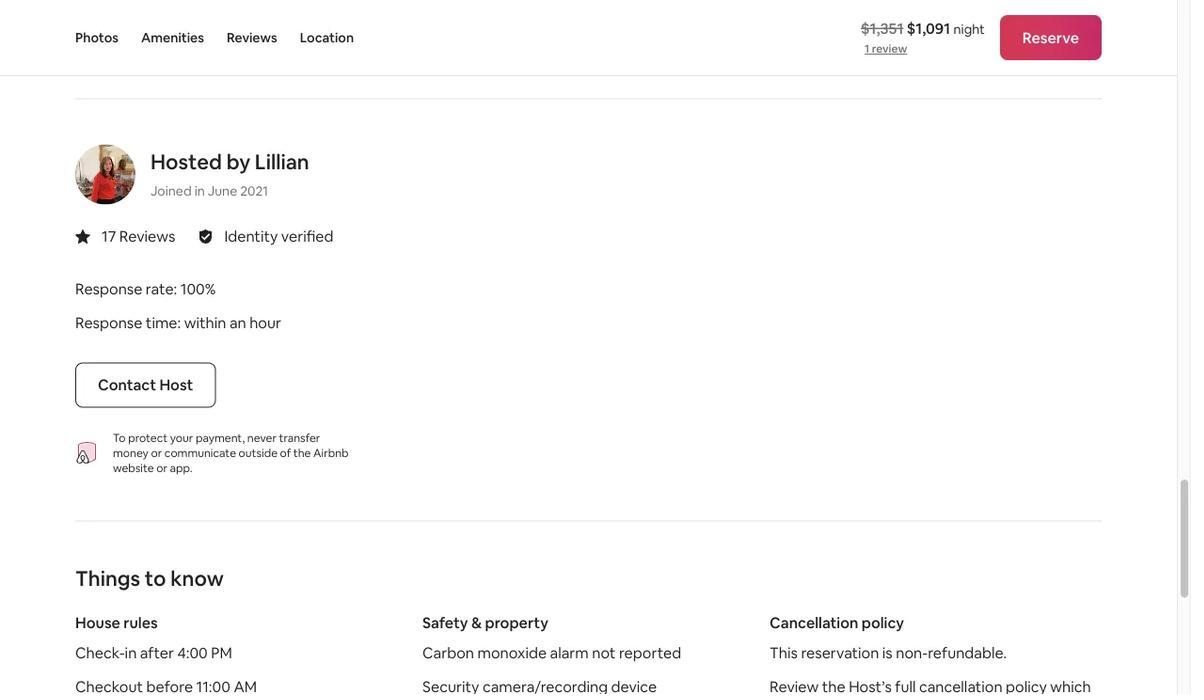 Task type: vqa. For each thing, say whether or not it's contained in the screenshot.
after
yes



Task type: locate. For each thing, give the bounding box(es) containing it.
or down protect
[[151, 445, 162, 460]]

m
[[866, 11, 874, 22]]

communicate
[[165, 445, 236, 460]]

not
[[592, 644, 616, 663]]

reviews
[[227, 29, 277, 46], [119, 227, 176, 246]]

2 response from the top
[[75, 313, 142, 332]]

airbnb
[[313, 445, 349, 460]]

1 vertical spatial response
[[75, 313, 142, 332]]

in inside hosted by lillian joined in june 2021
[[195, 182, 205, 199]]

safety
[[423, 613, 468, 633]]

carbon monoxide alarm not reported
[[423, 644, 682, 663]]

report a map error
[[1018, 11, 1096, 22]]

know
[[171, 565, 224, 592]]

0 vertical spatial or
[[151, 445, 162, 460]]

property
[[485, 613, 549, 633]]

error
[[1077, 11, 1096, 22]]

location
[[300, 29, 354, 46]]

reviews left location
[[227, 29, 277, 46]]

safety & property
[[423, 613, 549, 633]]

1 horizontal spatial of
[[980, 11, 988, 22]]

terms of use
[[951, 11, 1007, 22]]

review
[[872, 41, 908, 56]]

response
[[75, 279, 142, 299], [75, 313, 142, 332]]

of left the the at the bottom of page
[[280, 445, 291, 460]]

0 vertical spatial :
[[174, 279, 177, 299]]

terms
[[951, 11, 977, 22]]

in left june
[[195, 182, 205, 199]]

carbon
[[423, 644, 474, 663]]

1 vertical spatial reviews
[[119, 227, 176, 246]]

: left 100%
[[174, 279, 177, 299]]

: left within
[[177, 313, 181, 332]]

check-in after 4:00 pm
[[75, 644, 232, 663]]

reserve
[[1023, 28, 1079, 47]]

the
[[293, 445, 311, 460]]

june
[[208, 182, 237, 199]]

0 horizontal spatial of
[[280, 445, 291, 460]]

1 vertical spatial :
[[177, 313, 181, 332]]

0 vertical spatial of
[[980, 11, 988, 22]]

1 response from the top
[[75, 279, 142, 299]]

time
[[146, 313, 177, 332]]

of
[[980, 11, 988, 22], [280, 445, 291, 460]]

:
[[174, 279, 177, 299], [177, 313, 181, 332]]

0 horizontal spatial reviews
[[119, 227, 176, 246]]

1 horizontal spatial in
[[195, 182, 205, 199]]

amenities button
[[141, 0, 204, 75]]

17
[[102, 227, 116, 246]]

to protect your payment, never transfer money or communicate outside of the airbnb website or app.
[[113, 430, 349, 475]]

or left app.
[[156, 460, 167, 475]]

verified
[[281, 227, 333, 246]]

contact host link
[[75, 363, 216, 408]]

to
[[145, 565, 166, 592]]

within
[[184, 313, 226, 332]]

$1,351 $1,091 night 1 review
[[861, 18, 985, 56]]

of left use
[[980, 11, 988, 22]]

1 vertical spatial in
[[125, 644, 137, 663]]

in left after
[[125, 644, 137, 663]]

&
[[471, 613, 482, 633]]

or
[[151, 445, 162, 460], [156, 460, 167, 475]]

payment,
[[196, 430, 245, 445]]

response down response rate : 100%
[[75, 313, 142, 332]]

0 horizontal spatial in
[[125, 644, 137, 663]]

1 horizontal spatial reviews
[[227, 29, 277, 46]]

4:00
[[177, 644, 208, 663]]

map
[[1056, 11, 1074, 22]]

learn more about the host, lillian. image
[[75, 144, 136, 205], [75, 144, 136, 205]]

0 vertical spatial in
[[195, 182, 205, 199]]

0 vertical spatial reviews
[[227, 29, 277, 46]]

reviews right 17
[[119, 227, 176, 246]]

app.
[[170, 460, 193, 475]]

: for response rate
[[174, 279, 177, 299]]

to
[[113, 430, 126, 445]]

google map
showing 2 points of interest. region
[[0, 0, 1167, 39]]

response left rate
[[75, 279, 142, 299]]

response rate : 100%
[[75, 279, 216, 299]]

contact
[[98, 375, 156, 395]]

photos
[[75, 29, 119, 46]]

0 vertical spatial response
[[75, 279, 142, 299]]

money
[[113, 445, 149, 460]]

reported
[[619, 644, 682, 663]]

2021
[[240, 182, 268, 199]]

in
[[195, 182, 205, 199], [125, 644, 137, 663]]

this reservation is non-refundable.
[[770, 644, 1007, 663]]

non-
[[896, 644, 928, 663]]

1 vertical spatial of
[[280, 445, 291, 460]]

100%
[[180, 279, 216, 299]]

hosted
[[151, 149, 222, 175]]



Task type: describe. For each thing, give the bounding box(es) containing it.
contact host
[[98, 375, 193, 395]]

house
[[75, 613, 120, 633]]

terms of use link
[[951, 11, 1007, 22]]

after
[[140, 644, 174, 663]]

policy
[[862, 613, 904, 633]]

amenities
[[141, 29, 204, 46]]

reviews button
[[227, 0, 277, 75]]

response for response time
[[75, 313, 142, 332]]

location button
[[300, 0, 354, 75]]

photos button
[[75, 0, 119, 75]]

$1,091
[[907, 18, 951, 38]]

report a map error link
[[1018, 11, 1096, 22]]

an
[[230, 313, 246, 332]]

is
[[883, 644, 893, 663]]

things to know
[[75, 565, 224, 592]]

this
[[770, 644, 798, 663]]

hosted by lillian joined in june 2021
[[151, 149, 309, 199]]

cancellation
[[770, 613, 859, 633]]

$1,351
[[861, 18, 904, 38]]

identity verified
[[224, 227, 333, 246]]

monoxide
[[478, 644, 547, 663]]

alarm
[[550, 644, 589, 663]]

a
[[1048, 11, 1053, 22]]

transfer
[[279, 430, 320, 445]]

response for response rate
[[75, 279, 142, 299]]

reserve button
[[1000, 15, 1102, 60]]

1
[[865, 41, 870, 56]]

your
[[170, 430, 193, 445]]

pm
[[211, 644, 232, 663]]

1 review button
[[865, 41, 908, 56]]

refundable.
[[928, 644, 1007, 663]]

protect
[[128, 430, 168, 445]]

500 m button
[[842, 10, 945, 23]]

rate
[[146, 279, 174, 299]]

500
[[848, 11, 864, 22]]

joined
[[151, 182, 192, 199]]

house rules
[[75, 613, 158, 633]]

500 m
[[848, 11, 877, 22]]

reservation
[[801, 644, 879, 663]]

outside
[[239, 445, 278, 460]]

things
[[75, 565, 140, 592]]

host
[[159, 375, 193, 395]]

use
[[991, 11, 1007, 22]]

never
[[247, 430, 277, 445]]

: for response time
[[177, 313, 181, 332]]

night
[[954, 20, 985, 37]]

website
[[113, 460, 154, 475]]

by
[[226, 149, 251, 175]]

1 vertical spatial or
[[156, 460, 167, 475]]

17 reviews
[[102, 227, 176, 246]]

check-
[[75, 644, 125, 663]]

response time : within an hour
[[75, 313, 281, 332]]

of inside the to protect your payment, never transfer money or communicate outside of the airbnb website or app.
[[280, 445, 291, 460]]

hour
[[250, 313, 281, 332]]

lillian
[[255, 149, 309, 175]]

rules
[[124, 613, 158, 633]]

identity
[[224, 227, 278, 246]]

report
[[1018, 11, 1046, 22]]

cancellation policy
[[770, 613, 904, 633]]



